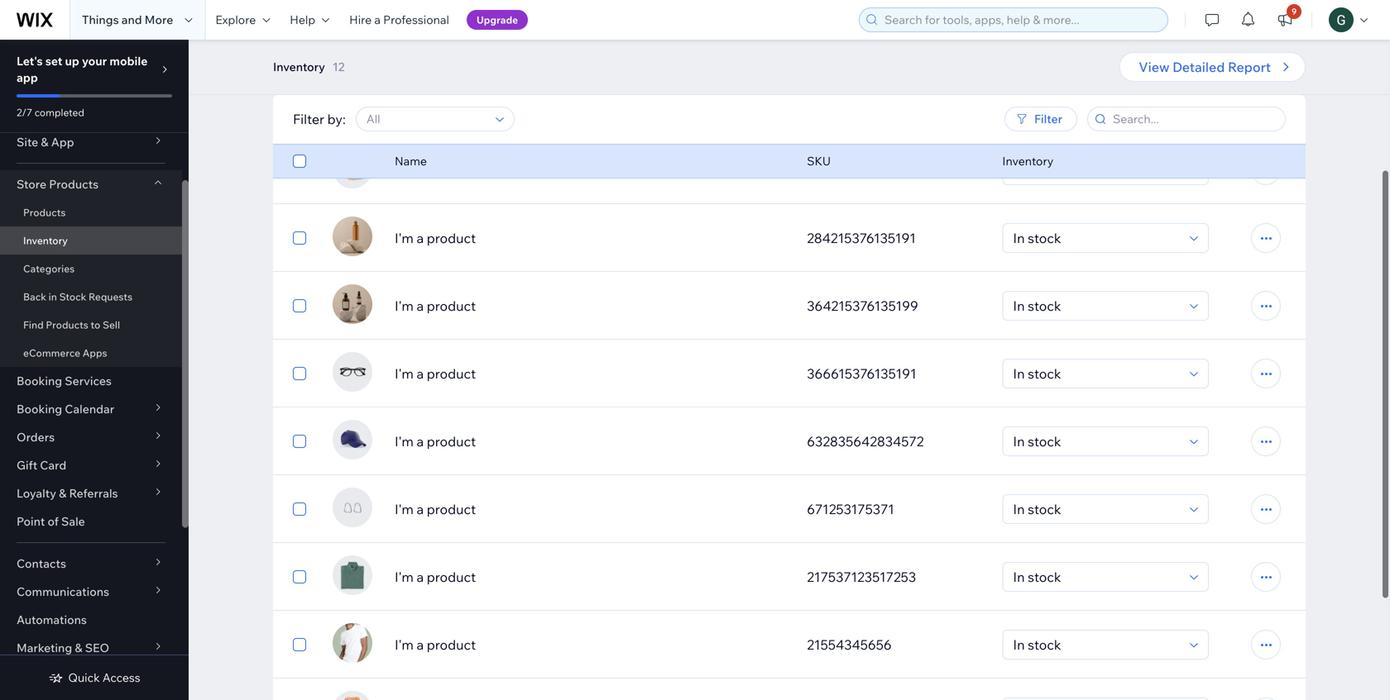 Task type: describe. For each thing, give the bounding box(es) containing it.
sale
[[61, 515, 85, 529]]

site
[[17, 135, 38, 149]]

12
[[333, 60, 345, 74]]

professional
[[383, 12, 449, 27]]

let's set up your mobile app
[[17, 54, 148, 85]]

view detailed report
[[1139, 59, 1271, 75]]

marketing
[[17, 641, 72, 656]]

booking for booking calendar
[[17, 402, 62, 417]]

your
[[82, 54, 107, 68]]

report
[[1228, 59, 1271, 75]]

filter for filter
[[1034, 112, 1063, 126]]

a for 364215375135191
[[417, 94, 424, 111]]

mobile
[[110, 54, 148, 68]]

i'm for 364215375135191
[[395, 94, 414, 111]]

filter button
[[1005, 107, 1077, 132]]

select field for 21554345656
[[1008, 631, 1185, 660]]

select field for 364115376135191
[[1008, 156, 1185, 185]]

i'm a product button for 284215376135191
[[395, 228, 787, 248]]

i'm for 366615376135191
[[395, 366, 414, 382]]

217537123517253
[[807, 569, 916, 586]]

i'm a product for 217537123517253
[[395, 569, 476, 586]]

automations link
[[0, 607, 182, 635]]

marketing & seo button
[[0, 635, 182, 663]]

select field for 284215376135191
[[1008, 224, 1185, 252]]

upgrade button
[[467, 10, 528, 30]]

products link
[[0, 199, 182, 227]]

contacts
[[17, 557, 66, 571]]

help button
[[280, 0, 339, 40]]

booking services
[[17, 374, 112, 389]]

i'm for 21554345656
[[395, 637, 414, 654]]

i'm a product button for 671253175371
[[395, 500, 787, 520]]

364115376135191
[[807, 162, 915, 179]]

a for 632835642834572
[[417, 434, 424, 450]]

communications
[[17, 585, 109, 600]]

select field for 364215375135191
[[1008, 89, 1185, 117]]

i'm for 632835642834572
[[395, 434, 414, 450]]

point of sale link
[[0, 508, 182, 536]]

9 button
[[1267, 0, 1303, 40]]

i'm for 364215376135191
[[395, 26, 414, 43]]

back in stock requests link
[[0, 283, 182, 311]]

loyalty
[[17, 487, 56, 501]]

select field for 366615376135191
[[1008, 360, 1185, 388]]

product for 364115376135191
[[427, 162, 476, 179]]

Search for tools, apps, help & more... field
[[880, 8, 1163, 31]]

inventory 12
[[273, 60, 345, 74]]

product for 632835642834572
[[427, 434, 476, 450]]

i'm a product for 632835642834572
[[395, 434, 476, 450]]

inventory link
[[0, 227, 182, 255]]

booking calendar
[[17, 402, 114, 417]]

& for marketing
[[75, 641, 82, 656]]

explore
[[215, 12, 256, 27]]

sku
[[807, 154, 831, 168]]

366615376135191
[[807, 366, 917, 382]]

loyalty & referrals button
[[0, 480, 182, 508]]

i'm a product for 364215376135191
[[395, 26, 476, 43]]

select field for 364215376135199
[[1008, 292, 1185, 320]]

find products to sell
[[23, 319, 120, 331]]

products for store
[[49, 177, 99, 192]]

i'm a product button for 364215376135191
[[395, 25, 787, 45]]

a for 671253175371
[[417, 501, 424, 518]]

product for 671253175371
[[427, 501, 476, 518]]

quick
[[68, 671, 100, 686]]

product for 21554345656
[[427, 637, 476, 654]]

sell
[[103, 319, 120, 331]]

a for 366615376135191
[[417, 366, 424, 382]]

help
[[290, 12, 315, 27]]

select field for 364215376135191
[[1008, 21, 1185, 49]]

product for 364215376135199
[[427, 298, 476, 314]]

orders button
[[0, 424, 182, 452]]

point
[[17, 515, 45, 529]]

2/7
[[17, 106, 32, 119]]

i'm for 364215376135199
[[395, 298, 414, 314]]

requests
[[89, 291, 132, 303]]

ecommerce
[[23, 347, 80, 360]]

store
[[17, 177, 46, 192]]

completed
[[35, 106, 84, 119]]

select field for 632835642834572
[[1008, 428, 1185, 456]]

things and more
[[82, 12, 173, 27]]

inventory inside 'sidebar' element
[[23, 235, 68, 247]]

up
[[65, 54, 79, 68]]

in
[[49, 291, 57, 303]]

i'm for 364115376135191
[[395, 162, 414, 179]]

i'm a product button for 632835642834572
[[395, 432, 787, 452]]

back in stock requests
[[23, 291, 132, 303]]

referrals
[[69, 487, 118, 501]]

let's
[[17, 54, 43, 68]]

more
[[145, 12, 173, 27]]

a for 217537123517253
[[417, 569, 424, 586]]

a for 21554345656
[[417, 637, 424, 654]]

back
[[23, 291, 46, 303]]

364215375135191
[[807, 94, 917, 111]]

set
[[45, 54, 62, 68]]

products inside products link
[[23, 206, 66, 219]]

i'm for 671253175371
[[395, 501, 414, 518]]

loyalty & referrals
[[17, 487, 118, 501]]

i'm a product for 364115376135191
[[395, 162, 476, 179]]

detailed
[[1173, 59, 1225, 75]]

apps
[[83, 347, 107, 360]]

ecommerce apps
[[23, 347, 107, 360]]

find
[[23, 319, 44, 331]]

9
[[1292, 6, 1297, 17]]

a for 364115376135191
[[417, 162, 424, 179]]

product for 364215375135191
[[427, 94, 476, 111]]



Task type: locate. For each thing, give the bounding box(es) containing it.
a for 364215376135191
[[417, 26, 424, 43]]

booking calendar button
[[0, 396, 182, 424]]

1 i'm a product button from the top
[[395, 25, 787, 45]]

9 i'm a product from the top
[[395, 569, 476, 586]]

view detailed report button
[[1119, 52, 1306, 82]]

9 product from the top
[[427, 569, 476, 586]]

Select field
[[1008, 21, 1185, 49], [1008, 89, 1185, 117], [1008, 156, 1185, 185], [1008, 224, 1185, 252], [1008, 292, 1185, 320], [1008, 360, 1185, 388], [1008, 428, 1185, 456], [1008, 496, 1185, 524], [1008, 564, 1185, 592], [1008, 631, 1185, 660]]

671253175371
[[807, 501, 894, 518]]

2 i'm a product from the top
[[395, 94, 476, 111]]

4 i'm a product from the top
[[395, 230, 476, 247]]

& inside popup button
[[75, 641, 82, 656]]

1 vertical spatial products
[[23, 206, 66, 219]]

Search... field
[[1108, 108, 1280, 131]]

i'm a product button for 364115376135191
[[395, 161, 787, 180]]

2 vertical spatial &
[[75, 641, 82, 656]]

i'm a product button for 366615376135191
[[395, 364, 787, 384]]

None checkbox
[[293, 25, 306, 45], [293, 93, 306, 113], [293, 296, 306, 316], [293, 364, 306, 384], [293, 432, 306, 452], [293, 500, 306, 520], [293, 568, 306, 588], [293, 25, 306, 45], [293, 93, 306, 113], [293, 296, 306, 316], [293, 364, 306, 384], [293, 432, 306, 452], [293, 500, 306, 520], [293, 568, 306, 588]]

products up products link
[[49, 177, 99, 192]]

i'm a product for 366615376135191
[[395, 366, 476, 382]]

6 product from the top
[[427, 366, 476, 382]]

4 select field from the top
[[1008, 224, 1185, 252]]

i'm a product for 671253175371
[[395, 501, 476, 518]]

product for 364215376135191
[[427, 26, 476, 43]]

9 i'm from the top
[[395, 569, 414, 586]]

filter inside "filter" button
[[1034, 112, 1063, 126]]

product for 217537123517253
[[427, 569, 476, 586]]

products
[[49, 177, 99, 192], [23, 206, 66, 219], [46, 319, 88, 331]]

1 horizontal spatial &
[[59, 487, 66, 501]]

store products button
[[0, 170, 182, 199]]

a for 284215376135191
[[417, 230, 424, 247]]

632835642834572
[[807, 434, 924, 450]]

i'm a product button for 21554345656
[[395, 636, 787, 655]]

site & app button
[[0, 128, 182, 156]]

i'm a product for 284215376135191
[[395, 230, 476, 247]]

site & app
[[17, 135, 74, 149]]

orders
[[17, 430, 55, 445]]

services
[[65, 374, 112, 389]]

3 i'm a product button from the top
[[395, 161, 787, 180]]

4 product from the top
[[427, 230, 476, 247]]

inventory left 12
[[273, 60, 325, 74]]

5 select field from the top
[[1008, 292, 1185, 320]]

name
[[395, 154, 427, 168]]

1 booking from the top
[[17, 374, 62, 389]]

a for 364215376135199
[[417, 298, 424, 314]]

i'm a product button for 364215375135191
[[395, 93, 787, 113]]

1 horizontal spatial inventory
[[273, 60, 325, 74]]

i'm a product for 364215375135191
[[395, 94, 476, 111]]

access
[[102, 671, 140, 686]]

calendar
[[65, 402, 114, 417]]

0 vertical spatial booking
[[17, 374, 62, 389]]

2 horizontal spatial &
[[75, 641, 82, 656]]

hire
[[349, 12, 372, 27]]

and
[[121, 12, 142, 27]]

2 i'm from the top
[[395, 94, 414, 111]]

2 horizontal spatial inventory
[[1002, 154, 1054, 168]]

8 product from the top
[[427, 501, 476, 518]]

select field for 671253175371
[[1008, 496, 1185, 524]]

0 vertical spatial inventory
[[273, 60, 325, 74]]

5 i'm from the top
[[395, 298, 414, 314]]

0 horizontal spatial inventory
[[23, 235, 68, 247]]

21554345656
[[807, 637, 892, 654]]

8 i'm a product button from the top
[[395, 500, 787, 520]]

2 vertical spatial inventory
[[23, 235, 68, 247]]

& for loyalty
[[59, 487, 66, 501]]

of
[[48, 515, 59, 529]]

hire a professional
[[349, 12, 449, 27]]

6 select field from the top
[[1008, 360, 1185, 388]]

3 product from the top
[[427, 162, 476, 179]]

284215376135191
[[807, 230, 916, 247]]

filter by:
[[293, 111, 346, 127]]

None checkbox
[[293, 151, 306, 171], [293, 161, 306, 180], [293, 228, 306, 248], [293, 636, 306, 655], [293, 151, 306, 171], [293, 161, 306, 180], [293, 228, 306, 248], [293, 636, 306, 655]]

contacts button
[[0, 550, 182, 578]]

products up ecommerce apps
[[46, 319, 88, 331]]

1 vertical spatial &
[[59, 487, 66, 501]]

select field for 217537123517253
[[1008, 564, 1185, 592]]

5 i'm a product from the top
[[395, 298, 476, 314]]

& inside "popup button"
[[41, 135, 49, 149]]

filter
[[293, 111, 324, 127], [1034, 112, 1063, 126]]

1 vertical spatial booking
[[17, 402, 62, 417]]

hire a professional link
[[339, 0, 459, 40]]

card
[[40, 458, 66, 473]]

5 product from the top
[[427, 298, 476, 314]]

booking for booking services
[[17, 374, 62, 389]]

1 i'm a product from the top
[[395, 26, 476, 43]]

filter for filter by:
[[293, 111, 324, 127]]

quick access
[[68, 671, 140, 686]]

gift card button
[[0, 452, 182, 480]]

app
[[51, 135, 74, 149]]

sidebar element
[[0, 40, 189, 701]]

view
[[1139, 59, 1170, 75]]

1 product from the top
[[427, 26, 476, 43]]

9 i'm a product button from the top
[[395, 568, 787, 588]]

1 vertical spatial inventory
[[1002, 154, 1054, 168]]

product
[[427, 26, 476, 43], [427, 94, 476, 111], [427, 162, 476, 179], [427, 230, 476, 247], [427, 298, 476, 314], [427, 366, 476, 382], [427, 434, 476, 450], [427, 501, 476, 518], [427, 569, 476, 586], [427, 637, 476, 654]]

gift card
[[17, 458, 66, 473]]

7 i'm a product from the top
[[395, 434, 476, 450]]

booking down ecommerce
[[17, 374, 62, 389]]

to
[[91, 319, 100, 331]]

marketing & seo
[[17, 641, 109, 656]]

products inside store products popup button
[[49, 177, 99, 192]]

8 i'm from the top
[[395, 501, 414, 518]]

app
[[17, 70, 38, 85]]

10 i'm a product button from the top
[[395, 636, 787, 655]]

364215376135199
[[807, 298, 918, 314]]

& right loyalty
[[59, 487, 66, 501]]

inventory
[[273, 60, 325, 74], [1002, 154, 1054, 168], [23, 235, 68, 247]]

2/7 completed
[[17, 106, 84, 119]]

3 select field from the top
[[1008, 156, 1185, 185]]

booking up orders
[[17, 402, 62, 417]]

booking services link
[[0, 367, 182, 396]]

automations
[[17, 613, 87, 628]]

i'm a product
[[395, 26, 476, 43], [395, 94, 476, 111], [395, 162, 476, 179], [395, 230, 476, 247], [395, 298, 476, 314], [395, 366, 476, 382], [395, 434, 476, 450], [395, 501, 476, 518], [395, 569, 476, 586], [395, 637, 476, 654]]

1 select field from the top
[[1008, 21, 1185, 49]]

i'm for 217537123517253
[[395, 569, 414, 586]]

2 product from the top
[[427, 94, 476, 111]]

communications button
[[0, 578, 182, 607]]

5 i'm a product button from the top
[[395, 296, 787, 316]]

8 i'm a product from the top
[[395, 501, 476, 518]]

10 i'm a product from the top
[[395, 637, 476, 654]]

7 i'm a product button from the top
[[395, 432, 787, 452]]

0 horizontal spatial &
[[41, 135, 49, 149]]

& left seo
[[75, 641, 82, 656]]

a
[[374, 12, 381, 27], [417, 26, 424, 43], [417, 94, 424, 111], [417, 162, 424, 179], [417, 230, 424, 247], [417, 298, 424, 314], [417, 366, 424, 382], [417, 434, 424, 450], [417, 501, 424, 518], [417, 569, 424, 586], [417, 637, 424, 654]]

booking inside popup button
[[17, 402, 62, 417]]

0 vertical spatial products
[[49, 177, 99, 192]]

point of sale
[[17, 515, 85, 529]]

i'm for 284215376135191
[[395, 230, 414, 247]]

stock
[[59, 291, 86, 303]]

7 product from the top
[[427, 434, 476, 450]]

categories link
[[0, 255, 182, 283]]

6 i'm from the top
[[395, 366, 414, 382]]

1 horizontal spatial filter
[[1034, 112, 1063, 126]]

2 vertical spatial products
[[46, 319, 88, 331]]

find products to sell link
[[0, 311, 182, 339]]

i'm a product for 364215376135199
[[395, 298, 476, 314]]

10 i'm from the top
[[395, 637, 414, 654]]

8 select field from the top
[[1008, 496, 1185, 524]]

2 select field from the top
[[1008, 89, 1185, 117]]

categories
[[23, 263, 75, 275]]

ecommerce apps link
[[0, 339, 182, 367]]

by:
[[327, 111, 346, 127]]

store products
[[17, 177, 99, 192]]

product for 284215376135191
[[427, 230, 476, 247]]

6 i'm a product from the top
[[395, 366, 476, 382]]

10 select field from the top
[[1008, 631, 1185, 660]]

6 i'm a product button from the top
[[395, 364, 787, 384]]

3 i'm a product from the top
[[395, 162, 476, 179]]

& for site
[[41, 135, 49, 149]]

7 i'm from the top
[[395, 434, 414, 450]]

2 i'm a product button from the top
[[395, 93, 787, 113]]

i'm a product for 21554345656
[[395, 637, 476, 654]]

1 i'm from the top
[[395, 26, 414, 43]]

things
[[82, 12, 119, 27]]

2 booking from the top
[[17, 402, 62, 417]]

i'm a product button for 364215376135199
[[395, 296, 787, 316]]

0 vertical spatial &
[[41, 135, 49, 149]]

0 horizontal spatial filter
[[293, 111, 324, 127]]

upgrade
[[477, 14, 518, 26]]

products for find
[[46, 319, 88, 331]]

products down store
[[23, 206, 66, 219]]

3 i'm from the top
[[395, 162, 414, 179]]

4 i'm from the top
[[395, 230, 414, 247]]

inventory up categories
[[23, 235, 68, 247]]

quick access button
[[48, 671, 140, 686]]

products inside find products to sell "link"
[[46, 319, 88, 331]]

10 product from the top
[[427, 637, 476, 654]]

i'm a product button for 217537123517253
[[395, 568, 787, 588]]

inventory down "filter" button
[[1002, 154, 1054, 168]]

& inside dropdown button
[[59, 487, 66, 501]]

All field
[[362, 108, 491, 131]]

product for 366615376135191
[[427, 366, 476, 382]]

364215376135191
[[807, 26, 917, 43]]

7 select field from the top
[[1008, 428, 1185, 456]]

gift
[[17, 458, 37, 473]]

seo
[[85, 641, 109, 656]]

& right site
[[41, 135, 49, 149]]

4 i'm a product button from the top
[[395, 228, 787, 248]]

9 select field from the top
[[1008, 564, 1185, 592]]



Task type: vqa. For each thing, say whether or not it's contained in the screenshot.
21554345656 product
yes



